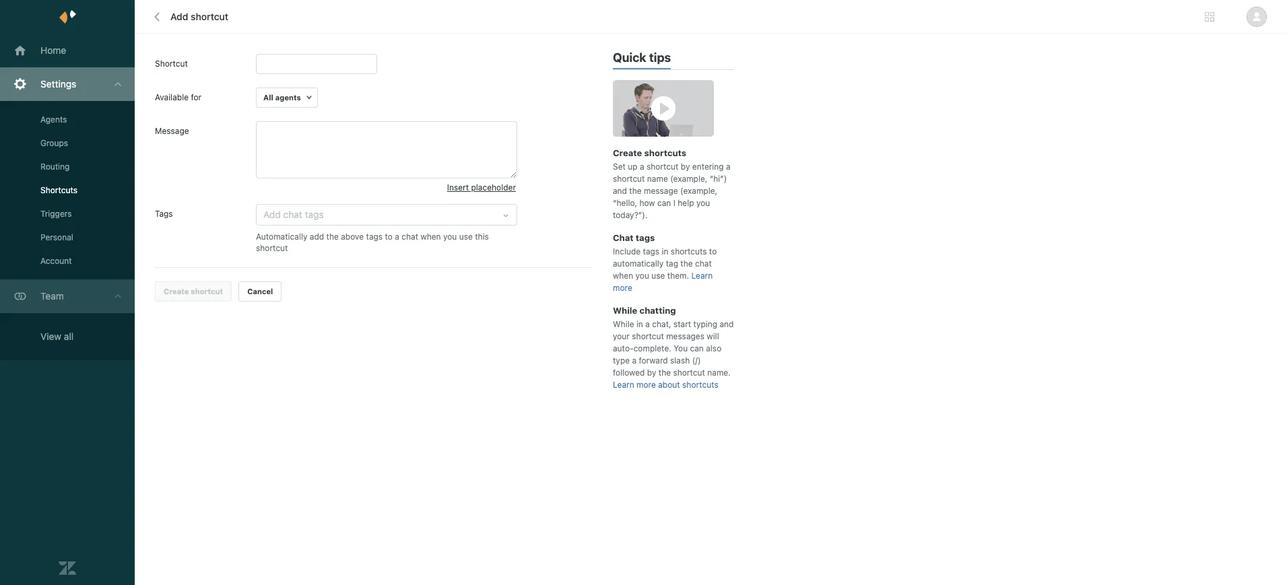 Task type: describe. For each thing, give the bounding box(es) containing it.
all
[[64, 331, 74, 342]]

shortcut down (/)
[[673, 368, 705, 378]]

in inside while chatting while in a chat, start typing and your shortcut messages will auto-complete. you can also type a forward slash (/) followed by the shortcut name. learn more about shortcuts
[[637, 319, 643, 329]]

while chatting while in a chat, start typing and your shortcut messages will auto-complete. you can also type a forward slash (/) followed by the shortcut name. learn more about shortcuts
[[613, 305, 734, 390]]

can inside create shortcuts set up a shortcut by entering a shortcut name (example, "hi") and the message (example, "hello, how can i help you today?").
[[658, 198, 671, 208]]

automatically
[[256, 232, 308, 242]]

shortcut inside 'create shortcut' button
[[191, 287, 223, 296]]

shortcuts inside include tags in shortcuts to automatically tag the chat when you use them.
[[671, 247, 707, 257]]

chat inside automatically add the above tags to a chat when you use this shortcut
[[402, 232, 418, 242]]

use inside include tags in shortcuts to automatically tag the chat when you use them.
[[652, 271, 665, 281]]

learn more
[[613, 271, 713, 293]]

by inside while chatting while in a chat, start typing and your shortcut messages will auto-complete. you can also type a forward slash (/) followed by the shortcut name. learn more about shortcuts
[[647, 368, 656, 378]]

you
[[674, 344, 688, 354]]

shortcut up complete.
[[632, 331, 664, 342]]

more inside while chatting while in a chat, start typing and your shortcut messages will auto-complete. you can also type a forward slash (/) followed by the shortcut name. learn more about shortcuts
[[637, 380, 656, 390]]

create shortcut
[[164, 287, 223, 296]]

chat
[[613, 232, 634, 243]]

all agents button
[[256, 88, 318, 108]]

them.
[[668, 271, 689, 281]]

available
[[155, 92, 189, 102]]

tag
[[666, 259, 678, 269]]

the inside while chatting while in a chat, start typing and your shortcut messages will auto-complete. you can also type a forward slash (/) followed by the shortcut name. learn more about shortcuts
[[659, 368, 671, 378]]

include
[[613, 247, 641, 257]]

chatting
[[640, 305, 676, 316]]

start
[[674, 319, 691, 329]]

view
[[40, 331, 61, 342]]

you inside automatically add the above tags to a chat when you use this shortcut
[[443, 232, 457, 242]]

team
[[40, 290, 64, 302]]

can inside while chatting while in a chat, start typing and your shortcut messages will auto-complete. you can also type a forward slash (/) followed by the shortcut name. learn more about shortcuts
[[690, 344, 704, 354]]

personal
[[40, 232, 73, 243]]

available for
[[155, 92, 202, 102]]

up
[[628, 162, 638, 172]]

also
[[706, 344, 722, 354]]

add shortcut
[[170, 11, 228, 22]]

above
[[341, 232, 364, 242]]

agents
[[275, 93, 301, 102]]

learn more about shortcuts link
[[613, 380, 719, 390]]

a right "up"
[[640, 162, 644, 172]]

shortcut inside automatically add the above tags to a chat when you use this shortcut
[[256, 243, 288, 253]]

tips
[[649, 51, 671, 65]]

tags inside automatically add the above tags to a chat when you use this shortcut
[[366, 232, 383, 242]]

message
[[155, 126, 189, 136]]

create for shortcut
[[164, 287, 189, 296]]

shortcuts inside create shortcuts set up a shortcut by entering a shortcut name (example, "hi") and the message (example, "hello, how can i help you today?").
[[644, 148, 687, 158]]

shortcut down "up"
[[613, 174, 645, 184]]

1 while from the top
[[613, 305, 638, 316]]

include tags in shortcuts to automatically tag the chat when you use them.
[[613, 247, 717, 281]]

the inside automatically add the above tags to a chat when you use this shortcut
[[326, 232, 339, 242]]

quick
[[613, 51, 647, 65]]

followed
[[613, 368, 645, 378]]

Add chat tags field
[[263, 207, 494, 223]]

automatically
[[613, 259, 664, 269]]

all
[[263, 93, 273, 102]]

shortcuts
[[40, 185, 77, 195]]

2 while from the top
[[613, 319, 634, 329]]

shortcut up name
[[647, 162, 679, 172]]

routing
[[40, 162, 70, 172]]

will
[[707, 331, 719, 342]]

shortcuts inside while chatting while in a chat, start typing and your shortcut messages will auto-complete. you can also type a forward slash (/) followed by the shortcut name. learn more about shortcuts
[[683, 380, 719, 390]]

to inside include tags in shortcuts to automatically tag the chat when you use them.
[[709, 247, 717, 257]]

forward
[[639, 356, 668, 366]]

complete.
[[634, 344, 672, 354]]



Task type: locate. For each thing, give the bounding box(es) containing it.
how
[[640, 198, 655, 208]]

1 horizontal spatial learn
[[692, 271, 713, 281]]

chat inside include tags in shortcuts to automatically tag the chat when you use them.
[[695, 259, 712, 269]]

tags right above
[[366, 232, 383, 242]]

1 vertical spatial create
[[164, 287, 189, 296]]

0 vertical spatial create
[[613, 148, 642, 158]]

0 horizontal spatial use
[[459, 232, 473, 242]]

by
[[681, 162, 690, 172], [647, 368, 656, 378]]

0 vertical spatial you
[[697, 198, 710, 208]]

tags for chat
[[636, 232, 655, 243]]

by down forward
[[647, 368, 656, 378]]

to inside automatically add the above tags to a chat when you use this shortcut
[[385, 232, 393, 242]]

quick tips
[[613, 51, 671, 65]]

a
[[640, 162, 644, 172], [726, 162, 731, 172], [395, 232, 399, 242], [646, 319, 650, 329], [632, 356, 637, 366]]

learn inside while chatting while in a chat, start typing and your shortcut messages will auto-complete. you can also type a forward slash (/) followed by the shortcut name. learn more about shortcuts
[[613, 380, 634, 390]]

0 horizontal spatial by
[[647, 368, 656, 378]]

create inside create shortcuts set up a shortcut by entering a shortcut name (example, "hi") and the message (example, "hello, how can i help you today?").
[[613, 148, 642, 158]]

in inside include tags in shortcuts to automatically tag the chat when you use them.
[[662, 247, 669, 257]]

0 vertical spatial shortcuts
[[644, 148, 687, 158]]

the right tag
[[681, 259, 693, 269]]

today?").
[[613, 210, 648, 220]]

0 horizontal spatial to
[[385, 232, 393, 242]]

1 horizontal spatial by
[[681, 162, 690, 172]]

name.
[[708, 368, 731, 378]]

2 horizontal spatial you
[[697, 198, 710, 208]]

1 horizontal spatial you
[[636, 271, 649, 281]]

1 vertical spatial when
[[613, 271, 633, 281]]

the
[[630, 186, 642, 196], [326, 232, 339, 242], [681, 259, 693, 269], [659, 368, 671, 378]]

learn right "them."
[[692, 271, 713, 281]]

1 horizontal spatial in
[[662, 247, 669, 257]]

and up "hello,
[[613, 186, 627, 196]]

0 vertical spatial while
[[613, 305, 638, 316]]

triggers
[[40, 209, 72, 219]]

the right add
[[326, 232, 339, 242]]

add
[[170, 11, 188, 22]]

you
[[697, 198, 710, 208], [443, 232, 457, 242], [636, 271, 649, 281]]

messages
[[666, 331, 705, 342]]

tags up automatically
[[643, 247, 660, 257]]

the up "hello,
[[630, 186, 642, 196]]

0 horizontal spatial learn
[[613, 380, 634, 390]]

a down "add chat tags" field
[[395, 232, 399, 242]]

placeholder
[[471, 183, 516, 193]]

chat
[[402, 232, 418, 242], [695, 259, 712, 269]]

1 vertical spatial to
[[709, 247, 717, 257]]

while
[[613, 305, 638, 316], [613, 319, 634, 329]]

"hi")
[[710, 174, 727, 184]]

entering
[[692, 162, 724, 172]]

1 vertical spatial chat
[[695, 259, 712, 269]]

0 vertical spatial to
[[385, 232, 393, 242]]

a right 'type'
[[632, 356, 637, 366]]

the up learn more about shortcuts link
[[659, 368, 671, 378]]

1 vertical spatial (example,
[[680, 186, 718, 196]]

when inside include tags in shortcuts to automatically tag the chat when you use them.
[[613, 271, 633, 281]]

create shortcut button
[[155, 282, 232, 302]]

insert placeholder
[[447, 183, 516, 193]]

help
[[678, 198, 694, 208]]

1 horizontal spatial when
[[613, 271, 633, 281]]

shortcuts down name.
[[683, 380, 719, 390]]

0 vertical spatial and
[[613, 186, 627, 196]]

shortcut
[[191, 11, 228, 22], [647, 162, 679, 172], [613, 174, 645, 184], [256, 243, 288, 253], [191, 287, 223, 296], [632, 331, 664, 342], [673, 368, 705, 378]]

learn
[[692, 271, 713, 281], [613, 380, 634, 390]]

more inside learn more
[[613, 283, 632, 293]]

"hello,
[[613, 198, 637, 208]]

use left "them."
[[652, 271, 665, 281]]

1 vertical spatial more
[[637, 380, 656, 390]]

chat tags
[[613, 232, 655, 243]]

1 vertical spatial use
[[652, 271, 665, 281]]

to
[[385, 232, 393, 242], [709, 247, 717, 257]]

a inside automatically add the above tags to a chat when you use this shortcut
[[395, 232, 399, 242]]

tags inside include tags in shortcuts to automatically tag the chat when you use them.
[[643, 247, 660, 257]]

can
[[658, 198, 671, 208], [690, 344, 704, 354]]

1 horizontal spatial to
[[709, 247, 717, 257]]

about
[[658, 380, 680, 390]]

0 vertical spatial use
[[459, 232, 473, 242]]

0 horizontal spatial and
[[613, 186, 627, 196]]

in up tag
[[662, 247, 669, 257]]

learn down the followed
[[613, 380, 634, 390]]

1 vertical spatial learn
[[613, 380, 634, 390]]

(example, down entering
[[670, 174, 708, 184]]

view all
[[40, 331, 74, 342]]

account
[[40, 256, 72, 266]]

chat,
[[652, 319, 671, 329]]

0 horizontal spatial you
[[443, 232, 457, 242]]

insert placeholder button
[[447, 179, 516, 197]]

0 horizontal spatial chat
[[402, 232, 418, 242]]

1 vertical spatial while
[[613, 319, 634, 329]]

0 vertical spatial by
[[681, 162, 690, 172]]

you left "this"
[[443, 232, 457, 242]]

when
[[421, 232, 441, 242], [613, 271, 633, 281]]

all agents
[[263, 93, 301, 102]]

0 vertical spatial in
[[662, 247, 669, 257]]

agents
[[40, 115, 67, 125]]

can up (/)
[[690, 344, 704, 354]]

Shortcut text field
[[256, 54, 377, 74]]

1 horizontal spatial use
[[652, 271, 665, 281]]

to up learn more
[[709, 247, 717, 257]]

0 horizontal spatial create
[[164, 287, 189, 296]]

more down automatically
[[613, 283, 632, 293]]

can left i
[[658, 198, 671, 208]]

when left "this"
[[421, 232, 441, 242]]

1 horizontal spatial can
[[690, 344, 704, 354]]

insert
[[447, 183, 469, 193]]

tags
[[366, 232, 383, 242], [636, 232, 655, 243], [643, 247, 660, 257]]

add
[[310, 232, 324, 242]]

to down "add chat tags" field
[[385, 232, 393, 242]]

shortcuts up tag
[[671, 247, 707, 257]]

the inside include tags in shortcuts to automatically tag the chat when you use them.
[[681, 259, 693, 269]]

the inside create shortcuts set up a shortcut by entering a shortcut name (example, "hi") and the message (example, "hello, how can i help you today?").
[[630, 186, 642, 196]]

tags for include
[[643, 247, 660, 257]]

chat right tag
[[695, 259, 712, 269]]

and
[[613, 186, 627, 196], [720, 319, 734, 329]]

message
[[644, 186, 678, 196]]

learn more link
[[613, 271, 713, 293]]

tags right chat
[[636, 232, 655, 243]]

create shortcuts set up a shortcut by entering a shortcut name (example, "hi") and the message (example, "hello, how can i help you today?").
[[613, 148, 731, 220]]

0 vertical spatial more
[[613, 283, 632, 293]]

automatically add the above tags to a chat when you use this shortcut
[[256, 232, 489, 253]]

0 vertical spatial can
[[658, 198, 671, 208]]

you inside include tags in shortcuts to automatically tag the chat when you use them.
[[636, 271, 649, 281]]

more down the followed
[[637, 380, 656, 390]]

(example, up help on the top
[[680, 186, 718, 196]]

0 vertical spatial (example,
[[670, 174, 708, 184]]

by left entering
[[681, 162, 690, 172]]

1 horizontal spatial chat
[[695, 259, 712, 269]]

home
[[40, 44, 66, 56]]

tags
[[155, 209, 173, 219]]

zendesk products image
[[1205, 12, 1215, 22]]

1 vertical spatial you
[[443, 232, 457, 242]]

shortcuts
[[644, 148, 687, 158], [671, 247, 707, 257], [683, 380, 719, 390]]

your
[[613, 331, 630, 342]]

a up "hi")
[[726, 162, 731, 172]]

cancel
[[247, 287, 273, 296]]

(example,
[[670, 174, 708, 184], [680, 186, 718, 196]]

0 horizontal spatial can
[[658, 198, 671, 208]]

cancel button
[[239, 282, 282, 302]]

0 vertical spatial learn
[[692, 271, 713, 281]]

shortcuts up name
[[644, 148, 687, 158]]

for
[[191, 92, 202, 102]]

when inside automatically add the above tags to a chat when you use this shortcut
[[421, 232, 441, 242]]

and right "typing"
[[720, 319, 734, 329]]

0 horizontal spatial more
[[613, 283, 632, 293]]

1 horizontal spatial and
[[720, 319, 734, 329]]

name
[[647, 174, 668, 184]]

more
[[613, 283, 632, 293], [637, 380, 656, 390]]

1 vertical spatial in
[[637, 319, 643, 329]]

0 vertical spatial chat
[[402, 232, 418, 242]]

you right help on the top
[[697, 198, 710, 208]]

you down automatically
[[636, 271, 649, 281]]

0 horizontal spatial in
[[637, 319, 643, 329]]

in left chat,
[[637, 319, 643, 329]]

learn inside learn more
[[692, 271, 713, 281]]

2 vertical spatial shortcuts
[[683, 380, 719, 390]]

1 horizontal spatial more
[[637, 380, 656, 390]]

slash
[[670, 356, 690, 366]]

auto-
[[613, 344, 634, 354]]

shortcut right add
[[191, 11, 228, 22]]

shortcut down automatically
[[256, 243, 288, 253]]

set
[[613, 162, 626, 172]]

1 vertical spatial can
[[690, 344, 704, 354]]

1 horizontal spatial create
[[613, 148, 642, 158]]

typing
[[694, 319, 718, 329]]

create inside button
[[164, 287, 189, 296]]

Message text field
[[256, 121, 517, 179]]

1 vertical spatial shortcuts
[[671, 247, 707, 257]]

i
[[674, 198, 676, 208]]

groups
[[40, 138, 68, 148]]

chat down "add chat tags" field
[[402, 232, 418, 242]]

when down automatically
[[613, 271, 633, 281]]

use inside automatically add the above tags to a chat when you use this shortcut
[[459, 232, 473, 242]]

create
[[613, 148, 642, 158], [164, 287, 189, 296]]

0 vertical spatial when
[[421, 232, 441, 242]]

you inside create shortcuts set up a shortcut by entering a shortcut name (example, "hi") and the message (example, "hello, how can i help you today?").
[[697, 198, 710, 208]]

0 horizontal spatial when
[[421, 232, 441, 242]]

in
[[662, 247, 669, 257], [637, 319, 643, 329]]

type
[[613, 356, 630, 366]]

this
[[475, 232, 489, 242]]

1 vertical spatial and
[[720, 319, 734, 329]]

use
[[459, 232, 473, 242], [652, 271, 665, 281]]

(/)
[[692, 356, 701, 366]]

2 vertical spatial you
[[636, 271, 649, 281]]

create for shortcuts
[[613, 148, 642, 158]]

by inside create shortcuts set up a shortcut by entering a shortcut name (example, "hi") and the message (example, "hello, how can i help you today?").
[[681, 162, 690, 172]]

use left "this"
[[459, 232, 473, 242]]

1 vertical spatial by
[[647, 368, 656, 378]]

and inside create shortcuts set up a shortcut by entering a shortcut name (example, "hi") and the message (example, "hello, how can i help you today?").
[[613, 186, 627, 196]]

settings
[[40, 78, 76, 90]]

a left chat,
[[646, 319, 650, 329]]

shortcut
[[155, 59, 188, 69]]

and inside while chatting while in a chat, start typing and your shortcut messages will auto-complete. you can also type a forward slash (/) followed by the shortcut name. learn more about shortcuts
[[720, 319, 734, 329]]

shortcut left cancel
[[191, 287, 223, 296]]



Task type: vqa. For each thing, say whether or not it's contained in the screenshot.
THE RECENTLY VIEWED
no



